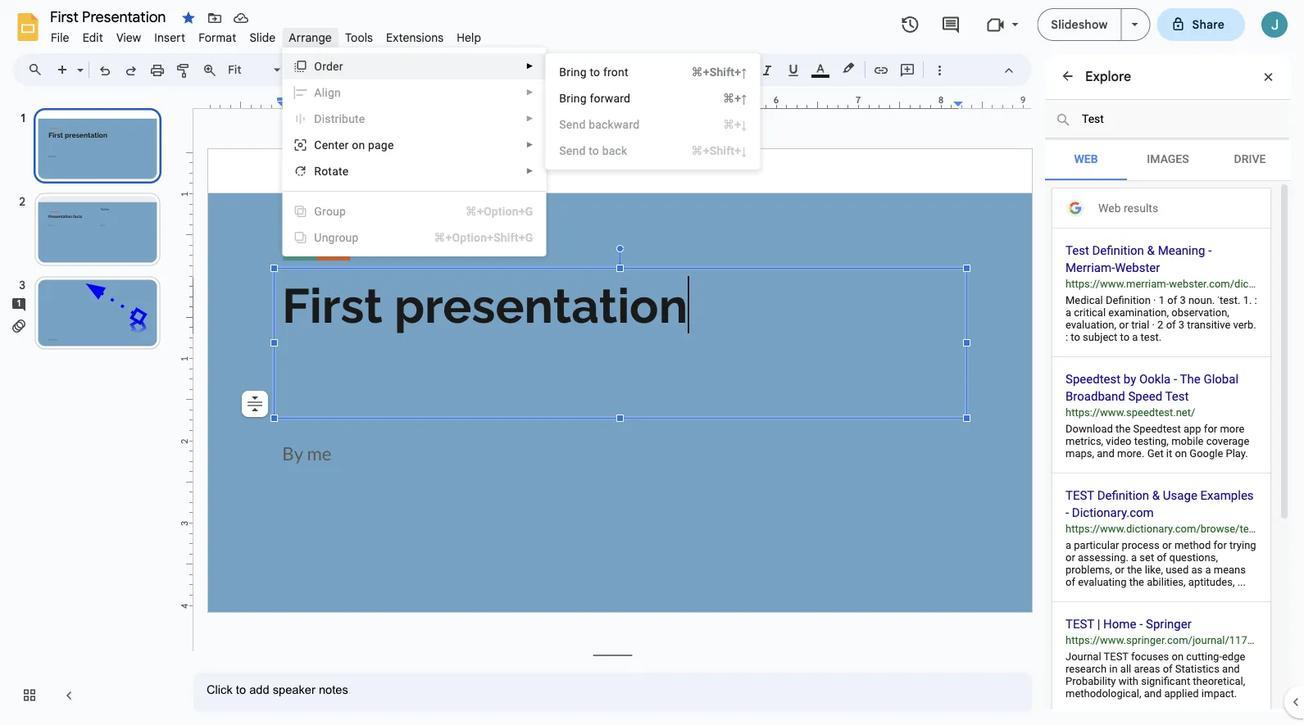 Task type: vqa. For each thing, say whether or not it's contained in the screenshot.


Task type: describe. For each thing, give the bounding box(es) containing it.
1.
[[1244, 294, 1253, 307]]

- inside test definition & meaning - merriam-webster https://www.merriam-webster.com/dictionary/test medical definition · 1 of 3 noun. ˈtest. 1. : a critical examination, observation, evaluation, or trial · 2 of 3 transitive verb. : to subject to a test.
[[1209, 243, 1212, 257]]

merriam-
[[1066, 260, 1115, 275]]

set
[[1140, 552, 1155, 564]]

verb.
[[1234, 319, 1257, 331]]

bac
[[602, 144, 622, 157]]

metrics,
[[1066, 435, 1104, 448]]

tools menu item
[[339, 28, 380, 47]]

web results link
[[1099, 201, 1159, 215]]

applied
[[1165, 688, 1199, 700]]

|
[[1098, 617, 1101, 631]]

and inside speedtest by ookla - the global broadband speed test https://www.speedtest.net/ download the speedtest app for more metrics, video testing, mobile coverage maps, and more. get it on google play.
[[1097, 448, 1115, 460]]

focuses
[[1132, 651, 1170, 663]]

a left test.
[[1133, 331, 1139, 344]]

a
[[314, 86, 322, 99]]

test definition & usage examples - dictionary.com https://www.dictionary.com/browse/test a particular process or method for trying or assessing. a set of questions, problems, or the like, used as a means of evaluating the abilities, aptitudes, ...
[[1066, 488, 1258, 589]]

⌘+up element
[[704, 90, 747, 107]]

home
[[1104, 617, 1137, 631]]

Zoom field
[[223, 58, 288, 82]]

explore button
[[1085, 66, 1133, 87]]

⌘+option+g
[[466, 205, 533, 218]]

of right 1
[[1168, 294, 1178, 307]]

ngroup
[[322, 231, 359, 244]]

align a element
[[314, 86, 346, 99]]

used
[[1166, 564, 1189, 576]]

f
[[604, 65, 608, 79]]

examination,
[[1109, 307, 1169, 319]]

more.
[[1118, 448, 1145, 460]]

speedtest by ookla - the global broadband speed test option
[[1053, 358, 1271, 474]]

k
[[622, 144, 628, 157]]

springer
[[1146, 617, 1192, 631]]

0 vertical spatial ·
[[1154, 294, 1157, 307]]

ront
[[608, 65, 629, 79]]

play.
[[1226, 448, 1249, 460]]

send b ackward
[[560, 118, 640, 131]]

1 horizontal spatial and
[[1145, 688, 1162, 700]]

tools
[[345, 30, 373, 45]]

the inside speedtest by ookla - the global broadband speed test https://www.speedtest.net/ download the speedtest app for more metrics, video testing, mobile coverage maps, and more. get it on google play.
[[1116, 423, 1131, 435]]

observation,
[[1172, 307, 1230, 319]]

ˈtest.
[[1218, 294, 1241, 307]]

1 vertical spatial 3
[[1179, 319, 1185, 331]]

insert menu item
[[148, 28, 192, 47]]

abilities,
[[1147, 576, 1186, 589]]

as
[[1192, 564, 1203, 576]]

by
[[1124, 372, 1137, 386]]

view menu item
[[110, 28, 148, 47]]

explore
[[1086, 68, 1132, 84]]

statistics
[[1176, 663, 1220, 676]]

google
[[1190, 448, 1224, 460]]

menu item containing u
[[283, 225, 546, 251]]

⌘+option+shift+g
[[434, 231, 533, 244]]

bring for bring to
[[560, 65, 587, 79]]

1 vertical spatial definition
[[1106, 294, 1151, 307]]

insert
[[154, 30, 185, 45]]

https://www.merriam-
[[1066, 278, 1170, 290]]

process
[[1122, 540, 1160, 552]]

test definition & meaning - merriam-webster https://www.merriam-webster.com/dictionary/test medical definition · 1 of 3 noun. ˈtest. 1. : a critical examination, observation, evaluation, or trial · 2 of 3 transitive verb. : to subject to a test.
[[1066, 243, 1304, 344]]

test | home - springer option
[[1053, 603, 1271, 714]]

- inside test | home - springer https://www.springer.com/journal/11749 journal test focuses on cutting-edge research in all areas of statistics and probability with significant theoretical, methodological, and applied impact.
[[1140, 617, 1143, 631]]

edit menu item
[[76, 28, 110, 47]]

istribute
[[322, 112, 365, 125]]

bring to f ront
[[560, 65, 629, 79]]

menu bar inside menu bar banner
[[44, 21, 488, 48]]

on inside speedtest by ookla - the global broadband speed test https://www.speedtest.net/ download the speedtest app for more metrics, video testing, mobile coverage maps, and more. get it on google play.
[[1176, 448, 1187, 460]]

- inside test definition & usage examples - dictionary.com https://www.dictionary.com/browse/test a particular process or method for trying or assessing. a set of questions, problems, or the like, used as a means of evaluating the abilities, aptitudes, ...
[[1066, 506, 1069, 520]]

distribute d element
[[314, 112, 370, 125]]

test inside test definition & meaning - merriam-webster https://www.merriam-webster.com/dictionary/test medical definition · 1 of 3 noun. ˈtest. 1. : a critical examination, observation, evaluation, or trial · 2 of 3 transitive verb. : to subject to a test.
[[1066, 243, 1090, 257]]

research
[[1066, 663, 1107, 676]]

test for test | home - springer
[[1066, 617, 1095, 631]]

bring forward w element
[[560, 91, 636, 105]]

extensions
[[386, 30, 444, 45]]

in
[[1110, 663, 1118, 676]]

webster
[[1115, 260, 1161, 275]]

explore search results for test section
[[1046, 53, 1304, 726]]

testing,
[[1135, 435, 1169, 448]]

a right as
[[1206, 564, 1212, 576]]

like,
[[1145, 564, 1164, 576]]

center on page c element
[[314, 138, 399, 152]]

2 horizontal spatial and
[[1223, 663, 1240, 676]]

explore application
[[0, 0, 1305, 726]]

results
[[1124, 201, 1159, 215]]

send to back k element
[[560, 144, 633, 157]]

menu item containing a
[[283, 80, 546, 106]]

for inside menu
[[590, 91, 605, 105]]

dictionary.com
[[1072, 506, 1154, 520]]

2 vertical spatial test
[[1104, 651, 1129, 663]]

meaning
[[1158, 243, 1206, 257]]

⌘+↑
[[723, 91, 747, 105]]

bring to front f element
[[560, 65, 634, 79]]

on inside menu
[[352, 138, 365, 152]]

slideshow
[[1052, 17, 1108, 32]]

web for web
[[1075, 152, 1098, 166]]

o
[[314, 59, 322, 73]]

Star checkbox
[[177, 7, 200, 30]]

examples
[[1201, 488, 1254, 503]]

g
[[314, 205, 322, 218]]

menu containing bring to
[[546, 53, 760, 170]]

drive
[[1235, 152, 1266, 166]]

- inside speedtest by ookla - the global broadband speed test https://www.speedtest.net/ download the speedtest app for more metrics, video testing, mobile coverage maps, and more. get it on google play.
[[1174, 372, 1178, 386]]

search results list box
[[1053, 229, 1304, 726]]

highlight color image
[[840, 58, 858, 78]]

search categories tab list
[[1046, 139, 1292, 181]]

rder
[[322, 59, 343, 73]]

particular
[[1074, 540, 1120, 552]]

of right set
[[1157, 552, 1167, 564]]

text color image
[[812, 58, 830, 78]]

d
[[314, 112, 322, 125]]

slide menu item
[[243, 28, 282, 47]]

problems,
[[1066, 564, 1113, 576]]

bring for w ard
[[560, 91, 631, 105]]

menu item containing send
[[546, 112, 760, 138]]

1 vertical spatial ·
[[1153, 319, 1155, 331]]

send for send to bac k
[[560, 144, 586, 157]]

ard
[[614, 91, 631, 105]]

test definition & usage examples - dictionary.com link
[[1066, 487, 1258, 522]]

for inside speedtest by ookla - the global broadband speed test https://www.speedtest.net/ download the speedtest app for more metrics, video testing, mobile coverage maps, and more. get it on google play.
[[1205, 423, 1218, 435]]

methodological,
[[1066, 688, 1142, 700]]

► for enter on page
[[526, 140, 534, 150]]

bring for bring for
[[560, 91, 587, 105]]

r
[[314, 164, 322, 178]]

https://www.speedtest.net/
[[1066, 407, 1196, 419]]

1
[[1159, 294, 1165, 307]]

send backward b element
[[560, 118, 645, 131]]

a left particular
[[1066, 540, 1072, 552]]

or left assessing.
[[1066, 552, 1076, 564]]

of left the evaluating at the bottom right of page
[[1066, 576, 1076, 589]]

speed
[[1129, 389, 1163, 403]]

menu bar banner
[[0, 0, 1305, 726]]

g roup
[[314, 205, 346, 218]]

trial
[[1132, 319, 1150, 331]]

enter
[[322, 138, 349, 152]]

web for web results
[[1099, 201, 1121, 215]]



Task type: locate. For each thing, give the bounding box(es) containing it.
left margin image
[[209, 96, 287, 108]]

► for lign
[[526, 88, 534, 97]]

speedtest up get
[[1134, 423, 1182, 435]]

for left "ard"
[[590, 91, 605, 105]]

0 vertical spatial for
[[590, 91, 605, 105]]

menu bar containing file
[[44, 21, 488, 48]]

to left bac
[[589, 144, 599, 157]]

⌘+option+g element
[[446, 203, 533, 220]]

1 send from the top
[[560, 118, 586, 131]]

definition up webster
[[1093, 243, 1145, 257]]

send left b
[[560, 118, 586, 131]]

roup
[[322, 205, 346, 218]]

https://www.dictionary.com/browse/test
[[1066, 523, 1258, 535]]

order o element
[[314, 59, 348, 73]]

test down the
[[1166, 389, 1189, 403]]

1 vertical spatial test
[[1066, 617, 1095, 631]]

· left 1
[[1154, 294, 1157, 307]]

⌘+shift+up element
[[672, 64, 747, 80]]

cutting-
[[1187, 651, 1223, 663]]

download
[[1066, 423, 1114, 435]]

a left set
[[1132, 552, 1138, 564]]

test
[[1066, 488, 1095, 503], [1066, 617, 1095, 631], [1104, 651, 1129, 663]]

ungroup u element
[[314, 231, 364, 244]]

· left 2
[[1153, 319, 1155, 331]]

main toolbar
[[48, 57, 953, 83]]

and left more. on the bottom right
[[1097, 448, 1115, 460]]

⌘+↓
[[723, 118, 747, 131]]

0 horizontal spatial web
[[1075, 152, 1098, 166]]

bring left f
[[560, 65, 587, 79]]

web
[[1075, 152, 1098, 166], [1099, 201, 1121, 215]]

definition
[[1093, 243, 1145, 257], [1106, 294, 1151, 307], [1098, 488, 1150, 503]]

menu containing o
[[282, 48, 546, 257]]

1 vertical spatial speedtest
[[1134, 423, 1182, 435]]

- left the
[[1174, 372, 1178, 386]]

: left subject
[[1066, 331, 1069, 344]]

3 left noun.
[[1180, 294, 1186, 307]]

test up the dictionary.com
[[1066, 488, 1095, 503]]

& left usage
[[1153, 488, 1160, 503]]

2 send from the top
[[560, 144, 586, 157]]

definition down https://www.merriam-
[[1106, 294, 1151, 307]]

4 ► from the top
[[526, 140, 534, 150]]

2 vertical spatial on
[[1172, 651, 1184, 663]]

1 vertical spatial &
[[1153, 488, 1160, 503]]

or left set
[[1115, 564, 1125, 576]]

trying
[[1230, 540, 1257, 552]]

send down send b ackward at the left
[[560, 144, 586, 157]]

test
[[1066, 243, 1090, 257], [1166, 389, 1189, 403]]

test inside test definition & usage examples - dictionary.com https://www.dictionary.com/browse/test a particular process or method for trying or assessing. a set of questions, problems, or the like, used as a means of evaluating the abilities, aptitudes, ...
[[1066, 488, 1095, 503]]

& inside test definition & meaning - merriam-webster https://www.merriam-webster.com/dictionary/test medical definition · 1 of 3 noun. ˈtest. 1. : a critical examination, observation, evaluation, or trial · 2 of 3 transitive verb. : to subject to a test.
[[1148, 243, 1155, 257]]

menu item containing g
[[283, 198, 546, 225]]

mobile
[[1172, 435, 1204, 448]]

1 vertical spatial send
[[560, 144, 586, 157]]

0 vertical spatial on
[[352, 138, 365, 152]]

broadband
[[1066, 389, 1126, 403]]

start slideshow (⌘+enter) image
[[1132, 23, 1139, 26]]

to left f
[[590, 65, 601, 79]]

0 vertical spatial 3
[[1180, 294, 1186, 307]]

view
[[116, 30, 141, 45]]

r otate
[[314, 164, 349, 178]]

0 vertical spatial &
[[1148, 243, 1155, 257]]

option
[[242, 391, 268, 417]]

ackward
[[596, 118, 640, 131]]

menu
[[282, 48, 546, 257], [546, 53, 760, 170]]

speedtest
[[1066, 372, 1121, 386], [1134, 423, 1182, 435]]

& inside test definition & usage examples - dictionary.com https://www.dictionary.com/browse/test a particular process or method for trying or assessing. a set of questions, problems, or the like, used as a means of evaluating the abilities, aptitudes, ...
[[1153, 488, 1160, 503]]

for left the trying
[[1214, 540, 1228, 552]]

to left subject
[[1071, 331, 1081, 344]]

0 vertical spatial test
[[1066, 243, 1090, 257]]

means
[[1214, 564, 1246, 576]]

0 vertical spatial test
[[1066, 488, 1095, 503]]

definition for test
[[1098, 488, 1150, 503]]

questions,
[[1170, 552, 1219, 564]]

Menus field
[[21, 58, 57, 81]]

test for test definition & usage examples - dictionary.com
[[1066, 488, 1095, 503]]

Zoom text field
[[226, 58, 271, 81]]

► for otate
[[526, 166, 534, 176]]

test inside speedtest by ookla - the global broadband speed test https://www.speedtest.net/ download the speedtest app for more metrics, video testing, mobile coverage maps, and more. get it on google play.
[[1166, 389, 1189, 403]]

:
[[1255, 294, 1258, 307], [1066, 331, 1069, 344]]

1 vertical spatial bring
[[560, 91, 587, 105]]

1 vertical spatial on
[[1176, 448, 1187, 460]]

edit
[[83, 30, 103, 45]]

a
[[1066, 307, 1072, 319], [1133, 331, 1139, 344], [1066, 540, 1072, 552], [1132, 552, 1138, 564], [1206, 564, 1212, 576]]

areas
[[1134, 663, 1161, 676]]

on left page
[[352, 138, 365, 152]]

menu item containing send to bac
[[546, 138, 760, 164]]

► for istribute
[[526, 114, 534, 123]]

ookla
[[1140, 372, 1171, 386]]

c
[[314, 138, 322, 152]]

evaluation,
[[1066, 319, 1117, 331]]

more
[[1221, 423, 1245, 435]]

new slide with layout image
[[73, 59, 84, 65]]

of
[[1168, 294, 1178, 307], [1167, 319, 1176, 331], [1157, 552, 1167, 564], [1066, 576, 1076, 589], [1163, 663, 1173, 676]]

test up 'with'
[[1104, 651, 1129, 663]]

5 ► from the top
[[526, 166, 534, 176]]

and
[[1097, 448, 1115, 460], [1223, 663, 1240, 676], [1145, 688, 1162, 700]]

definition up the dictionary.com
[[1098, 488, 1150, 503]]

1 horizontal spatial speedtest
[[1134, 423, 1182, 435]]

1 horizontal spatial web
[[1099, 201, 1121, 215]]

for inside test definition & usage examples - dictionary.com https://www.dictionary.com/browse/test a particular process or method for trying or assessing. a set of questions, problems, or the like, used as a means of evaluating the abilities, aptitudes, ...
[[1214, 540, 1228, 552]]

shrink text on overflow image
[[244, 393, 267, 416]]

send for send b ackward
[[560, 118, 586, 131]]

0 vertical spatial and
[[1097, 448, 1115, 460]]

critical
[[1074, 307, 1106, 319]]

test definition & usage examples - dictionary.com option
[[1053, 474, 1271, 603]]

Rename text field
[[44, 7, 175, 26]]

format menu item
[[192, 28, 243, 47]]

coverage
[[1207, 435, 1250, 448]]

of inside test | home - springer https://www.springer.com/journal/11749 journal test focuses on cutting-edge research in all areas of statistics and probability with significant theoretical, methodological, and applied impact.
[[1163, 663, 1173, 676]]

and up impact.
[[1223, 663, 1240, 676]]

1 vertical spatial and
[[1223, 663, 1240, 676]]

web inside search categories tab list
[[1075, 152, 1098, 166]]

https://www.springer.com/journal/11749
[[1066, 635, 1260, 647]]

navigation inside explore 'application'
[[0, 93, 180, 726]]

1 horizontal spatial :
[[1255, 294, 1258, 307]]

2 vertical spatial and
[[1145, 688, 1162, 700]]

assessing.
[[1078, 552, 1129, 564]]

0 horizontal spatial test
[[1066, 243, 1090, 257]]

- left the dictionary.com
[[1066, 506, 1069, 520]]

- right meaning
[[1209, 243, 1212, 257]]

or down https://www.dictionary.com/browse/test
[[1163, 540, 1172, 552]]

speedtest by ookla - the global broadband speed test https://www.speedtest.net/ download the speedtest app for more metrics, video testing, mobile coverage maps, and more. get it on google play.
[[1066, 372, 1250, 460]]

1 vertical spatial test
[[1166, 389, 1189, 403]]

1 vertical spatial web
[[1099, 201, 1121, 215]]

test up merriam- at the top right of the page
[[1066, 243, 1090, 257]]

rotate r element
[[314, 164, 354, 178]]

page
[[368, 138, 394, 152]]

1 horizontal spatial test
[[1166, 389, 1189, 403]]

2 bring from the top
[[560, 91, 587, 105]]

a left critical
[[1066, 307, 1072, 319]]

& for meaning
[[1148, 243, 1155, 257]]

file
[[51, 30, 69, 45]]

menu item
[[283, 80, 546, 106], [283, 106, 546, 132], [546, 112, 760, 138], [546, 138, 760, 164], [283, 198, 546, 225], [283, 225, 546, 251]]

c enter on page
[[314, 138, 394, 152]]

definition inside test definition & usage examples - dictionary.com https://www.dictionary.com/browse/test a particular process or method for trying or assessing. a set of questions, problems, or the like, used as a means of evaluating the abilities, aptitudes, ...
[[1098, 488, 1150, 503]]

a lign
[[314, 86, 341, 99]]

test definition & meaning - merriam-webster option
[[1053, 229, 1304, 358]]

test | home - springer link
[[1066, 616, 1258, 633]]

test.
[[1141, 331, 1162, 344]]

bring down bring to f ront
[[560, 91, 587, 105]]

► for rder
[[526, 62, 534, 71]]

2 vertical spatial definition
[[1098, 488, 1150, 503]]

transitive
[[1188, 319, 1231, 331]]

·
[[1154, 294, 1157, 307], [1153, 319, 1155, 331]]

noun.
[[1189, 294, 1216, 307]]

file menu item
[[44, 28, 76, 47]]

right margin image
[[955, 96, 1032, 108]]

of right 2
[[1167, 319, 1176, 331]]

1 vertical spatial :
[[1066, 331, 1069, 344]]

-
[[1209, 243, 1212, 257], [1174, 372, 1178, 386], [1066, 506, 1069, 520], [1140, 617, 1143, 631]]

and down areas
[[1145, 688, 1162, 700]]

definition for test
[[1093, 243, 1145, 257]]

1 ► from the top
[[526, 62, 534, 71]]

0 vertical spatial definition
[[1093, 243, 1145, 257]]

format
[[199, 30, 237, 45]]

slide
[[250, 30, 276, 45]]

on
[[352, 138, 365, 152], [1176, 448, 1187, 460], [1172, 651, 1184, 663]]

⌘+down element
[[704, 116, 747, 133]]

on right it
[[1176, 448, 1187, 460]]

0 vertical spatial bring
[[560, 65, 587, 79]]

2
[[1158, 319, 1164, 331]]

or left trial
[[1120, 319, 1129, 331]]

1 vertical spatial for
[[1205, 423, 1218, 435]]

or inside test definition & meaning - merriam-webster https://www.merriam-webster.com/dictionary/test medical definition · 1 of 3 noun. ˈtest. 1. : a critical examination, observation, evaluation, or trial · 2 of 3 transitive verb. : to subject to a test.
[[1120, 319, 1129, 331]]

3 right 2
[[1179, 319, 1185, 331]]

all
[[1121, 663, 1132, 676]]

extensions menu item
[[380, 28, 450, 47]]

0 vertical spatial speedtest
[[1066, 372, 1121, 386]]

menu item containing d
[[283, 106, 546, 132]]

test | home - springer https://www.springer.com/journal/11749 journal test focuses on cutting-edge research in all areas of statistics and probability with significant theoretical, methodological, and applied impact.
[[1066, 617, 1260, 700]]

for
[[590, 91, 605, 105], [1205, 423, 1218, 435], [1214, 540, 1228, 552]]

on down the https://www.springer.com/journal/11749
[[1172, 651, 1184, 663]]

0 horizontal spatial speedtest
[[1066, 372, 1121, 386]]

speedtest up broadband on the right of page
[[1066, 372, 1121, 386]]

: right 1.
[[1255, 294, 1258, 307]]

⌘+shift+down element
[[672, 143, 747, 159]]

u ngroup
[[314, 231, 359, 244]]

theoretical,
[[1193, 676, 1246, 688]]

evaluating
[[1078, 576, 1127, 589]]

3 ► from the top
[[526, 114, 534, 123]]

w
[[605, 91, 614, 105]]

b
[[589, 118, 596, 131]]

journal
[[1066, 651, 1102, 663]]

menu bar
[[44, 21, 488, 48]]

2 vertical spatial for
[[1214, 540, 1228, 552]]

⌘+shift+↑
[[692, 65, 747, 79]]

arrange menu item
[[282, 28, 339, 47]]

on inside test | home - springer https://www.springer.com/journal/11749 journal test focuses on cutting-edge research in all areas of statistics and probability with significant theoretical, methodological, and applied impact.
[[1172, 651, 1184, 663]]

help menu item
[[450, 28, 488, 47]]

of right areas
[[1163, 663, 1173, 676]]

to left trial
[[1121, 331, 1130, 344]]

⌘+option+shift+g element
[[414, 230, 533, 246]]

2 ► from the top
[[526, 88, 534, 97]]

&
[[1148, 243, 1155, 257], [1153, 488, 1160, 503]]

Search web results text field
[[1046, 100, 1290, 139]]

the
[[1180, 372, 1201, 386]]

probability
[[1066, 676, 1116, 688]]

webster.com/dictionary/test
[[1170, 278, 1304, 290]]

app
[[1184, 423, 1202, 435]]

0 horizontal spatial :
[[1066, 331, 1069, 344]]

►
[[526, 62, 534, 71], [526, 88, 534, 97], [526, 114, 534, 123], [526, 140, 534, 150], [526, 166, 534, 176]]

for right app
[[1205, 423, 1218, 435]]

- right home
[[1140, 617, 1143, 631]]

with
[[1119, 676, 1139, 688]]

lign
[[322, 86, 341, 99]]

3
[[1180, 294, 1186, 307], [1179, 319, 1185, 331]]

0 vertical spatial :
[[1255, 294, 1258, 307]]

0 vertical spatial send
[[560, 118, 586, 131]]

0 vertical spatial web
[[1075, 152, 1098, 166]]

test left |
[[1066, 617, 1095, 631]]

navigation
[[0, 93, 180, 726]]

⌘+shift+↓
[[692, 144, 747, 157]]

group g element
[[314, 205, 351, 218]]

1 bring from the top
[[560, 65, 587, 79]]

send
[[560, 118, 586, 131], [560, 144, 586, 157]]

impact.
[[1202, 688, 1238, 700]]

or
[[1120, 319, 1129, 331], [1163, 540, 1172, 552], [1066, 552, 1076, 564], [1115, 564, 1125, 576]]

& for usage
[[1153, 488, 1160, 503]]

& up webster
[[1148, 243, 1155, 257]]

global
[[1204, 372, 1239, 386]]

0 horizontal spatial and
[[1097, 448, 1115, 460]]



